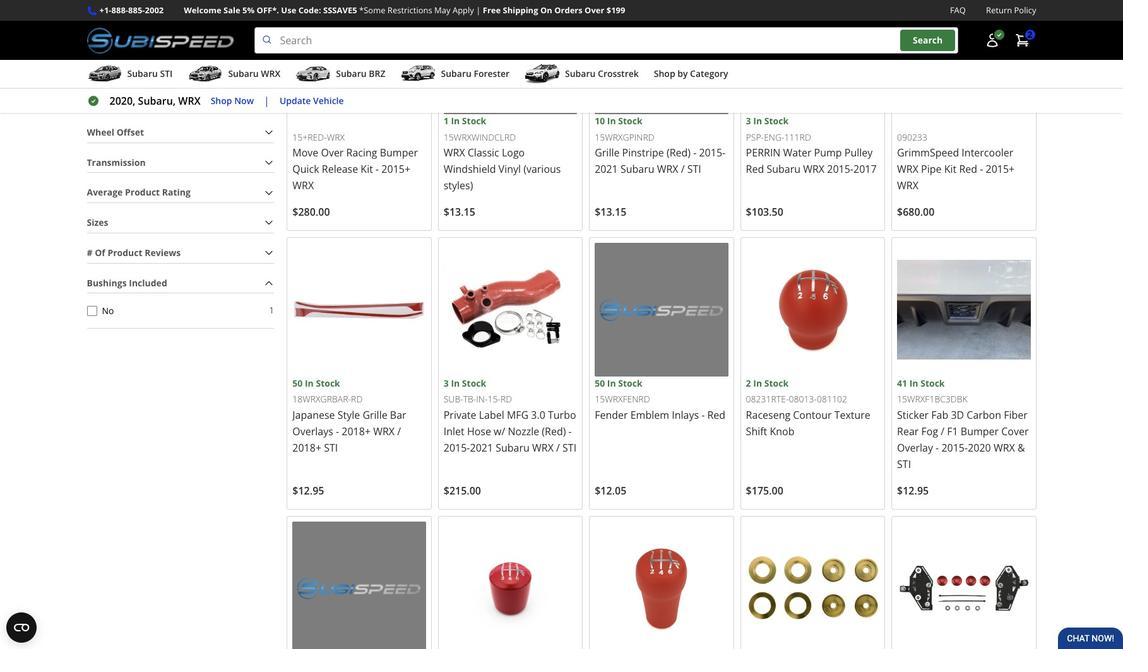 Task type: vqa. For each thing, say whether or not it's contained in the screenshot.
2013+
no



Task type: describe. For each thing, give the bounding box(es) containing it.
+1-
[[99, 4, 112, 16]]

welcome
[[184, 4, 221, 16]]

sizes
[[87, 217, 108, 229]]

vehicle
[[313, 95, 344, 107]]

1 in stock 15wrxwindclrd wrx classic logo windshield vinyl (various styles)
[[444, 115, 561, 193]]

product inside average product rating dropdown button
[[125, 186, 160, 198]]

on
[[541, 4, 552, 16]]

111rd
[[785, 131, 811, 143]]

50 for fender emblem inlays - red
[[595, 378, 605, 390]]

/ inside 10 in stock 15wrxgpinrd grille pinstripe (red) - 2015- 2021 subaru wrx / sti
[[681, 163, 685, 176]]

cover
[[1002, 425, 1029, 439]]

move
[[293, 146, 318, 160]]

wrx inside 3 in stock psp-eng-111rd perrin water pump pulley red subaru wrx 2015-2017
[[803, 163, 825, 176]]

welcome sale 5% off*. use code: sssave5
[[184, 4, 357, 16]]

2021 inside 3 in stock sub-tb-in-15-rd private label mfg 3.0 turbo inlet hose w/ nozzle (red) - 2015-2021 subaru wrx / sti
[[470, 441, 493, 455]]

$13.15 for subaru
[[595, 205, 627, 219]]

subaru left 'brz'
[[336, 68, 367, 80]]

fender emblem inlays - red image
[[595, 243, 729, 377]]

policy
[[1015, 4, 1037, 16]]

08231rte-
[[746, 393, 789, 405]]

*some restrictions may apply | free shipping on orders over $199
[[359, 4, 626, 16]]

subaru inside 3 in stock sub-tb-in-15-rd private label mfg 3.0 turbo inlet hose w/ nozzle (red) - 2015-2021 subaru wrx / sti
[[496, 441, 530, 455]]

2015- inside 41 in stock 15wrxf1bc3dbk sticker fab 3d carbon fiber rear fog / f1 bumper cover overlay - 2015-2020 wrx & sti
[[942, 441, 968, 455]]

$175.00
[[746, 484, 784, 498]]

$103.50
[[746, 205, 784, 219]]

081102
[[817, 393, 847, 405]]

stock for eng-
[[765, 115, 789, 127]]

subaru inside 3 in stock psp-eng-111rd perrin water pump pulley red subaru wrx 2015-2017
[[767, 163, 801, 176]]

bushings included button
[[87, 274, 274, 293]]

search input field
[[254, 27, 958, 54]]

15wrxf1bc3dbk
[[897, 393, 968, 405]]

shipping
[[503, 4, 538, 16]]

subispeed logo image
[[87, 27, 234, 54]]

+1-888-885-2002
[[99, 4, 164, 16]]

average
[[87, 186, 123, 198]]

japanese style grille bar overlays - 2018+ wrx / 2018+ sti image
[[293, 243, 426, 377]]

subaru up '2020, subaru, wrx'
[[127, 68, 158, 80]]

1 vertical spatial |
[[264, 94, 270, 108]]

bumper inside 15+red-wrx move over racing bumper quick release kit - 2015+ wrx
[[380, 146, 418, 160]]

wrx left pipe
[[897, 163, 919, 176]]

wrx classic logo windshield vinyl (various styles) image
[[444, 0, 577, 115]]

sti inside 41 in stock 15wrxf1bc3dbk sticker fab 3d carbon fiber rear fog / f1 bumper cover overlay - 2015-2020 wrx & sti
[[897, 458, 911, 472]]

subaru brz
[[336, 68, 386, 80]]

2 in stock 08231rte-08013-081102 raceseng contour texture shift knob
[[746, 378, 871, 439]]

10
[[595, 115, 605, 127]]

bar
[[390, 408, 406, 422]]

wrx down quick
[[293, 179, 314, 193]]

18wrxgrbar-
[[293, 393, 351, 405]]

inlet
[[444, 425, 465, 439]]

$280.00
[[293, 205, 330, 219]]

0 vertical spatial over
[[585, 4, 605, 16]]

+1-888-885-2002 link
[[99, 4, 164, 17]]

subaru forester
[[441, 68, 510, 80]]

15wrxwindclrd
[[444, 131, 516, 143]]

perrin
[[746, 146, 781, 160]]

sti inside 10 in stock 15wrxgpinrd grille pinstripe (red) - 2015- 2021 subaru wrx / sti
[[688, 163, 702, 176]]

sti inside dropdown button
[[160, 68, 173, 80]]

15+red-
[[293, 131, 327, 143]]

red inside 50 in stock 15wrxfenrd fender emblem inlays - red
[[708, 408, 726, 422]]

move over racing bumper quick release kit - 2015+ wrx image
[[293, 0, 426, 115]]

a subaru wrx thumbnail image image
[[188, 64, 223, 83]]

(various
[[524, 163, 561, 176]]

wrx up 'release'
[[327, 131, 345, 143]]

*some
[[359, 4, 386, 16]]

return
[[986, 4, 1012, 16]]

shift
[[746, 425, 768, 439]]

fog
[[922, 425, 938, 439]]

raceseng contour texture shift knob image
[[746, 243, 880, 377]]

&
[[1018, 441, 1025, 455]]

15wrxfenrd
[[595, 393, 650, 405]]

50 in stock 18wrxgrbar-rd japanese style grille bar overlays - 2018+ wrx / 2018+ sti
[[293, 378, 406, 455]]

quick
[[293, 163, 319, 176]]

15wrxgpinrd
[[595, 131, 655, 143]]

overlays
[[293, 425, 333, 439]]

shop for shop now
[[211, 95, 232, 107]]

/ inside 3 in stock sub-tb-in-15-rd private label mfg 3.0 turbo inlet hose w/ nozzle (red) - 2015-2021 subaru wrx / sti
[[556, 441, 560, 455]]

/ inside 41 in stock 15wrxf1bc3dbk sticker fab 3d carbon fiber rear fog / f1 bumper cover overlay - 2015-2020 wrx & sti
[[941, 425, 945, 439]]

in for 08013-
[[754, 378, 762, 390]]

transmission
[[87, 156, 146, 168]]

off*.
[[257, 4, 279, 16]]

in for tb-
[[451, 378, 460, 390]]

mfg
[[507, 408, 529, 422]]

1 horizontal spatial 2018+
[[342, 425, 371, 439]]

wrx inside 10 in stock 15wrxgpinrd grille pinstripe (red) - 2015- 2021 subaru wrx / sti
[[657, 163, 679, 176]]

shop for shop by category
[[654, 68, 675, 80]]

by
[[678, 68, 688, 80]]

button image
[[985, 33, 1000, 48]]

grille inside 10 in stock 15wrxgpinrd grille pinstripe (red) - 2015- 2021 subaru wrx / sti
[[595, 146, 620, 160]]

in for wrx
[[451, 115, 460, 127]]

rear
[[897, 425, 919, 439]]

subaru,
[[138, 94, 176, 108]]

grille pinstripe (red) - 2015-2021 subaru wrx / sti image
[[595, 0, 729, 115]]

stock for 08013-
[[765, 378, 789, 390]]

private label mfg 3.0 turbo inlet hose w/ nozzle (red) - 2015-2021 subaru wrx / sti image
[[444, 243, 577, 377]]

label
[[479, 408, 504, 422]]

no
[[102, 305, 114, 317]]

wrx inside 3 in stock sub-tb-in-15-rd private label mfg 3.0 turbo inlet hose w/ nozzle (red) - 2015-2021 subaru wrx / sti
[[532, 441, 554, 455]]

subaru up the now at the top of page
[[228, 68, 259, 80]]

bushings
[[87, 277, 127, 289]]

subaru inside 10 in stock 15wrxgpinrd grille pinstripe (red) - 2015- 2021 subaru wrx / sti
[[621, 163, 655, 176]]

transmission button
[[87, 153, 274, 173]]

3 for private label mfg 3.0 turbo inlet hose w/ nozzle (red) - 2015-2021 subaru wrx / sti
[[444, 378, 449, 390]]

bumper inside 41 in stock 15wrxf1bc3dbk sticker fab 3d carbon fiber rear fog / f1 bumper cover overlay - 2015-2020 wrx & sti
[[961, 425, 999, 439]]

over inside 15+red-wrx move over racing bumper quick release kit - 2015+ wrx
[[321, 146, 344, 160]]

release
[[322, 163, 358, 176]]

wheel
[[87, 126, 114, 138]]

090233
[[897, 131, 928, 143]]

$199
[[607, 4, 626, 16]]

2 button
[[1009, 28, 1037, 53]]

a subaru sti thumbnail image image
[[87, 64, 122, 83]]

2021 inside 10 in stock 15wrxgpinrd grille pinstripe (red) - 2015- 2021 subaru wrx / sti
[[595, 163, 618, 176]]

wrx down a subaru wrx thumbnail image
[[178, 94, 201, 108]]

style
[[338, 408, 360, 422]]

pulley
[[845, 146, 873, 160]]

reviews
[[145, 247, 181, 259]]

raceseng
[[746, 408, 791, 422]]

red inside 3 in stock psp-eng-111rd perrin water pump pulley red subaru wrx 2015-2017
[[746, 163, 764, 176]]

product inside # of product reviews dropdown button
[[108, 247, 142, 259]]

now
[[234, 95, 254, 107]]

- inside 50 in stock 15wrxfenrd fender emblem inlays - red
[[702, 408, 705, 422]]

wrx inside dropdown button
[[261, 68, 281, 80]]

subaru crosstrek
[[565, 68, 639, 80]]

$12.95 for sticker fab 3d carbon fiber rear fog / f1 bumper cover overlay - 2015-2020 wrx & sti
[[897, 484, 929, 498]]

stock for grille
[[618, 115, 643, 127]]

3 in stock psp-eng-111rd perrin water pump pulley red subaru wrx 2015-2017
[[746, 115, 877, 176]]

stock for rd
[[316, 378, 340, 390]]

psp-
[[746, 131, 764, 143]]

sizes button
[[87, 213, 274, 233]]

sti inside 3 in stock sub-tb-in-15-rd private label mfg 3.0 turbo inlet hose w/ nozzle (red) - 2015-2021 subaru wrx / sti
[[563, 441, 577, 455]]

category
[[690, 68, 728, 80]]

pinstripe
[[622, 146, 664, 160]]

update
[[280, 95, 311, 107]]

classic
[[468, 146, 499, 160]]

rating
[[162, 186, 191, 198]]

rd inside 3 in stock sub-tb-in-15-rd private label mfg 3.0 turbo inlet hose w/ nozzle (red) - 2015-2021 subaru wrx / sti
[[501, 393, 512, 405]]

code:
[[299, 4, 321, 16]]

contour
[[793, 408, 832, 422]]

sale
[[224, 4, 240, 16]]

2020, subaru, wrx
[[110, 94, 201, 108]]

(red) inside 10 in stock 15wrxgpinrd grille pinstripe (red) - 2015- 2021 subaru wrx / sti
[[667, 146, 691, 160]]

- inside 15+red-wrx move over racing bumper quick release kit - 2015+ wrx
[[376, 163, 379, 176]]

50 for japanese style grille bar overlays - 2018+ wrx / 2018+ sti
[[293, 378, 303, 390]]

stock for wrx
[[462, 115, 486, 127]]



Task type: locate. For each thing, give the bounding box(es) containing it.
0 horizontal spatial 2015+
[[382, 163, 411, 176]]

included
[[129, 277, 167, 289]]

offset
[[117, 126, 144, 138]]

08013-
[[789, 393, 817, 405]]

1 vertical spatial 2
[[746, 378, 751, 390]]

2015+ right 'release'
[[382, 163, 411, 176]]

raceseng mt gated mirror finish ashiko shift knob - 2015+ wrx / 2015+ sti-red image
[[444, 522, 577, 650]]

/
[[681, 163, 685, 176], [397, 425, 401, 439], [941, 425, 945, 439], [556, 441, 560, 455]]

shop by category button
[[654, 63, 728, 88]]

- inside 50 in stock 18wrxgrbar-rd japanese style grille bar overlays - 2018+ wrx / 2018+ sti
[[336, 425, 339, 439]]

a subaru forester thumbnail image image
[[401, 64, 436, 83]]

apply
[[453, 4, 474, 16]]

(red) down turbo
[[542, 425, 566, 439]]

shop now
[[211, 95, 254, 107]]

in right the '10'
[[607, 115, 616, 127]]

0 horizontal spatial 3
[[444, 378, 449, 390]]

product left rating
[[125, 186, 160, 198]]

in inside 3 in stock sub-tb-in-15-rd private label mfg 3.0 turbo inlet hose w/ nozzle (red) - 2015-2021 subaru wrx / sti
[[451, 378, 460, 390]]

$12.95 for japanese style grille bar overlays - 2018+ wrx / 2018+ sti
[[293, 484, 324, 498]]

1 horizontal spatial shop
[[654, 68, 675, 80]]

in right 41
[[910, 378, 919, 390]]

1 2015+ from the left
[[382, 163, 411, 176]]

wrx down "nozzle"
[[532, 441, 554, 455]]

3
[[746, 115, 751, 127], [444, 378, 449, 390]]

kit down racing
[[361, 163, 373, 176]]

shop by category
[[654, 68, 728, 80]]

open widget image
[[6, 613, 37, 644]]

beatrush rear suspension frame stopper kit - 2015+ wrx / 2015+ sti image
[[746, 522, 880, 650]]

1 horizontal spatial (red)
[[667, 146, 691, 160]]

2021 down 15wrxgpinrd
[[595, 163, 618, 176]]

fiber
[[1004, 408, 1028, 422]]

2015- inside 3 in stock psp-eng-111rd perrin water pump pulley red subaru wrx 2015-2017
[[827, 163, 854, 176]]

in up sub- on the bottom left
[[451, 378, 460, 390]]

stock inside 10 in stock 15wrxgpinrd grille pinstripe (red) - 2015- 2021 subaru wrx / sti
[[618, 115, 643, 127]]

red down perrin
[[746, 163, 764, 176]]

in inside 50 in stock 15wrxfenrd fender emblem inlays - red
[[607, 378, 616, 390]]

1 vertical spatial 3
[[444, 378, 449, 390]]

a subaru crosstrek thumbnail image image
[[525, 64, 560, 83]]

0 horizontal spatial kit
[[361, 163, 373, 176]]

| right the now at the top of page
[[264, 94, 270, 108]]

subaru forester button
[[401, 63, 510, 88]]

faq
[[950, 4, 966, 16]]

subaru down water
[[767, 163, 801, 176]]

1 vertical spatial grille
[[363, 408, 388, 422]]

1 vertical spatial (red)
[[542, 425, 566, 439]]

kit inside 090233 grimmspeed intercooler wrx pipe kit red - 2015+ wrx
[[945, 163, 957, 176]]

search button
[[901, 30, 956, 51]]

shop left "by"
[[654, 68, 675, 80]]

0 horizontal spatial 1
[[269, 305, 274, 317]]

1 horizontal spatial $12.95
[[897, 484, 929, 498]]

0 vertical spatial 2018+
[[342, 425, 371, 439]]

bumper right racing
[[380, 146, 418, 160]]

subaru wrx
[[228, 68, 281, 80]]

shop left the now at the top of page
[[211, 95, 232, 107]]

stock up 15wrxf1bc3dbk
[[921, 378, 945, 390]]

subaru crosstrek button
[[525, 63, 639, 88]]

No button
[[87, 306, 97, 316]]

3.0
[[531, 408, 546, 422]]

stock for fender
[[618, 378, 643, 390]]

2 down policy
[[1028, 29, 1033, 41]]

subaru wrx button
[[188, 63, 281, 88]]

2 inside the 2 in stock 08231rte-08013-081102 raceseng contour texture shift knob
[[746, 378, 751, 390]]

2015+ down 'intercooler'
[[986, 163, 1015, 176]]

wrx down pinstripe
[[657, 163, 679, 176]]

perrin water pump pulley red subaru wrx 2015-2017 image
[[746, 0, 880, 115]]

grille down 15wrxgpinrd
[[595, 146, 620, 160]]

stock up 15wrxgpinrd
[[618, 115, 643, 127]]

2015- down inlet
[[444, 441, 470, 455]]

1 vertical spatial shop
[[211, 95, 232, 107]]

move over racing bumper quick release kit - 2015+ wrx / 2015+ sti image
[[897, 522, 1031, 650]]

2 for 2 in stock 08231rte-08013-081102 raceseng contour texture shift knob
[[746, 378, 751, 390]]

# of product reviews button
[[87, 244, 274, 263]]

wheel offset button
[[87, 123, 274, 142]]

50
[[293, 378, 303, 390], [595, 378, 605, 390]]

intercooler
[[962, 146, 1014, 160]]

wrx down bar
[[373, 425, 395, 439]]

0 vertical spatial product
[[125, 186, 160, 198]]

2018+ down overlays
[[293, 441, 321, 455]]

in for sticker
[[910, 378, 919, 390]]

1 kit from the left
[[361, 163, 373, 176]]

subaru left forester
[[441, 68, 472, 80]]

in inside the 2 in stock 08231rte-08013-081102 raceseng contour texture shift knob
[[754, 378, 762, 390]]

1 50 from the left
[[293, 378, 303, 390]]

- inside 3 in stock sub-tb-in-15-rd private label mfg 3.0 turbo inlet hose w/ nozzle (red) - 2015-2021 subaru wrx / sti
[[569, 425, 572, 439]]

pipe
[[921, 163, 942, 176]]

- down racing
[[376, 163, 379, 176]]

styles)
[[444, 179, 473, 193]]

in up 15wrxfenrd
[[607, 378, 616, 390]]

in for rd
[[305, 378, 314, 390]]

in inside 41 in stock 15wrxf1bc3dbk sticker fab 3d carbon fiber rear fog / f1 bumper cover overlay - 2015-2020 wrx & sti
[[910, 378, 919, 390]]

wrx down the pump
[[803, 163, 825, 176]]

0 vertical spatial grille
[[595, 146, 620, 160]]

stock up 15wrxwindclrd
[[462, 115, 486, 127]]

50 inside 50 in stock 15wrxfenrd fender emblem inlays - red
[[595, 378, 605, 390]]

red down 'intercooler'
[[960, 163, 978, 176]]

2 50 from the left
[[595, 378, 605, 390]]

in up 15wrxwindclrd
[[451, 115, 460, 127]]

#
[[87, 247, 93, 259]]

| left free on the left of the page
[[476, 4, 481, 16]]

kit right pipe
[[945, 163, 957, 176]]

in up 08231rte-
[[754, 378, 762, 390]]

subaru
[[127, 68, 158, 80], [228, 68, 259, 80], [336, 68, 367, 80], [441, 68, 472, 80], [565, 68, 596, 80], [621, 163, 655, 176], [767, 163, 801, 176], [496, 441, 530, 455]]

sti inside 50 in stock 18wrxgrbar-rd japanese style grille bar overlays - 2018+ wrx / 2018+ sti
[[324, 441, 338, 455]]

2 inside button
[[1028, 29, 1033, 41]]

crosstrek
[[598, 68, 639, 80]]

in inside 3 in stock psp-eng-111rd perrin water pump pulley red subaru wrx 2015-2017
[[754, 115, 762, 127]]

5%
[[243, 4, 255, 16]]

stock up 15wrxfenrd
[[618, 378, 643, 390]]

1 for 1
[[269, 305, 274, 317]]

- inside 10 in stock 15wrxgpinrd grille pinstripe (red) - 2015- 2021 subaru wrx / sti
[[694, 146, 697, 160]]

1 rd from the left
[[351, 393, 363, 405]]

forester
[[474, 68, 510, 80]]

in for grille
[[607, 115, 616, 127]]

stock up eng-
[[765, 115, 789, 127]]

1 horizontal spatial red
[[746, 163, 764, 176]]

fab
[[932, 408, 949, 422]]

wrx left &
[[994, 441, 1015, 455]]

sub-
[[444, 393, 463, 405]]

2015- inside 10 in stock 15wrxgpinrd grille pinstripe (red) - 2015- 2021 subaru wrx / sti
[[699, 146, 726, 160]]

wrx inside 50 in stock 18wrxgrbar-rd japanese style grille bar overlays - 2018+ wrx / 2018+ sti
[[373, 425, 395, 439]]

1 $12.95 from the left
[[293, 484, 324, 498]]

rd inside 50 in stock 18wrxgrbar-rd japanese style grille bar overlays - 2018+ wrx / 2018+ sti
[[351, 393, 363, 405]]

turbo
[[548, 408, 576, 422]]

w/
[[494, 425, 505, 439]]

may
[[435, 4, 451, 16]]

1 horizontal spatial kit
[[945, 163, 957, 176]]

wrx up $680.00
[[897, 179, 919, 193]]

50 inside 50 in stock 18wrxgrbar-rd japanese style grille bar overlays - 2018+ wrx / 2018+ sti
[[293, 378, 303, 390]]

grille left bar
[[363, 408, 388, 422]]

2 $12.95 from the left
[[897, 484, 929, 498]]

1 vertical spatial 2018+
[[293, 441, 321, 455]]

inlays
[[672, 408, 699, 422]]

in inside 1 in stock 15wrxwindclrd wrx classic logo windshield vinyl (various styles)
[[451, 115, 460, 127]]

- inside 090233 grimmspeed intercooler wrx pipe kit red - 2015+ wrx
[[980, 163, 984, 176]]

restrictions
[[388, 4, 432, 16]]

0 horizontal spatial $12.95
[[293, 484, 324, 498]]

0 horizontal spatial 2
[[746, 378, 751, 390]]

wrx up windshield
[[444, 146, 465, 160]]

stock
[[462, 115, 486, 127], [618, 115, 643, 127], [765, 115, 789, 127], [316, 378, 340, 390], [462, 378, 486, 390], [618, 378, 643, 390], [765, 378, 789, 390], [921, 378, 945, 390]]

1 horizontal spatial 50
[[595, 378, 605, 390]]

knob
[[770, 425, 795, 439]]

0 horizontal spatial 2021
[[470, 441, 493, 455]]

stock inside 3 in stock psp-eng-111rd perrin water pump pulley red subaru wrx 2015-2017
[[765, 115, 789, 127]]

2 $13.15 from the left
[[595, 205, 627, 219]]

0 horizontal spatial over
[[321, 146, 344, 160]]

$12.95 down overlays
[[293, 484, 324, 498]]

1 for 1 in stock 15wrxwindclrd wrx classic logo windshield vinyl (various styles)
[[444, 115, 449, 127]]

1 vertical spatial over
[[321, 146, 344, 160]]

0 horizontal spatial shop
[[211, 95, 232, 107]]

fender
[[595, 408, 628, 422]]

10 in stock 15wrxgpinrd grille pinstripe (red) - 2015- 2021 subaru wrx / sti
[[595, 115, 726, 176]]

a subaru brz thumbnail image image
[[296, 64, 331, 83]]

stock inside 41 in stock 15wrxf1bc3dbk sticker fab 3d carbon fiber rear fog / f1 bumper cover overlay - 2015-2020 wrx & sti
[[921, 378, 945, 390]]

over up 'release'
[[321, 146, 344, 160]]

- down turbo
[[569, 425, 572, 439]]

1 vertical spatial product
[[108, 247, 142, 259]]

red right inlays
[[708, 408, 726, 422]]

41 in stock 15wrxf1bc3dbk sticker fab 3d carbon fiber rear fog / f1 bumper cover overlay - 2015-2020 wrx & sti
[[897, 378, 1029, 472]]

stock up tb-
[[462, 378, 486, 390]]

- down 'intercooler'
[[980, 163, 984, 176]]

1 horizontal spatial 3
[[746, 115, 751, 127]]

in for fender
[[607, 378, 616, 390]]

1 horizontal spatial |
[[476, 4, 481, 16]]

product
[[125, 186, 160, 198], [108, 247, 142, 259]]

stock inside 50 in stock 15wrxfenrd fender emblem inlays - red
[[618, 378, 643, 390]]

wrx up update
[[261, 68, 281, 80]]

1 horizontal spatial 1
[[444, 115, 449, 127]]

0 horizontal spatial rd
[[351, 393, 363, 405]]

sticker fab 3d carbon steering wheel emblem overlay package (red) - 2015-2021 subaru wrx / sti image
[[293, 522, 426, 650]]

0 horizontal spatial 50
[[293, 378, 303, 390]]

3d
[[951, 408, 964, 422]]

of
[[95, 247, 105, 259]]

0 vertical spatial shop
[[654, 68, 675, 80]]

shop inside dropdown button
[[654, 68, 675, 80]]

1 $13.15 from the left
[[444, 205, 475, 219]]

- inside 41 in stock 15wrxf1bc3dbk sticker fab 3d carbon fiber rear fog / f1 bumper cover overlay - 2015-2020 wrx & sti
[[936, 441, 939, 455]]

subaru sti
[[127, 68, 173, 80]]

grimmspeed intercooler wrx pipe kit red - 2015+ wrx image
[[897, 0, 1031, 115]]

$12.95 down overlay
[[897, 484, 929, 498]]

in inside 10 in stock 15wrxgpinrd grille pinstripe (red) - 2015- 2021 subaru wrx / sti
[[607, 115, 616, 127]]

stock inside 50 in stock 18wrxgrbar-rd japanese style grille bar overlays - 2018+ wrx / 2018+ sti
[[316, 378, 340, 390]]

subaru down pinstripe
[[621, 163, 655, 176]]

50 up 18wrxgrbar-
[[293, 378, 303, 390]]

2 kit from the left
[[945, 163, 957, 176]]

1 horizontal spatial 2
[[1028, 29, 1033, 41]]

(red) right pinstripe
[[667, 146, 691, 160]]

$13.15
[[444, 205, 475, 219], [595, 205, 627, 219]]

2 horizontal spatial red
[[960, 163, 978, 176]]

water
[[783, 146, 812, 160]]

rd up style
[[351, 393, 363, 405]]

shop
[[654, 68, 675, 80], [211, 95, 232, 107]]

3 in stock sub-tb-in-15-rd private label mfg 3.0 turbo inlet hose w/ nozzle (red) - 2015-2021 subaru wrx / sti
[[444, 378, 577, 455]]

(red) inside 3 in stock sub-tb-in-15-rd private label mfg 3.0 turbo inlet hose w/ nozzle (red) - 2015-2021 subaru wrx / sti
[[542, 425, 566, 439]]

shop now link
[[211, 94, 254, 108]]

racing
[[346, 146, 377, 160]]

stock up 08231rte-
[[765, 378, 789, 390]]

0 horizontal spatial $13.15
[[444, 205, 475, 219]]

stock for tb-
[[462, 378, 486, 390]]

raceseng rondure texture shift knob image
[[595, 522, 729, 650]]

3 up psp-
[[746, 115, 751, 127]]

2015+ inside 15+red-wrx move over racing bumper quick release kit - 2015+ wrx
[[382, 163, 411, 176]]

in
[[451, 115, 460, 127], [607, 115, 616, 127], [754, 115, 762, 127], [305, 378, 314, 390], [451, 378, 460, 390], [607, 378, 616, 390], [754, 378, 762, 390], [910, 378, 919, 390]]

0 horizontal spatial bumper
[[380, 146, 418, 160]]

1 horizontal spatial grille
[[595, 146, 620, 160]]

/ inside 50 in stock 18wrxgrbar-rd japanese style grille bar overlays - 2018+ wrx / 2018+ sti
[[397, 425, 401, 439]]

nozzle
[[508, 425, 539, 439]]

2020
[[968, 441, 991, 455]]

$13.15 for styles)
[[444, 205, 475, 219]]

1 vertical spatial 1
[[269, 305, 274, 317]]

3 up sub- on the bottom left
[[444, 378, 449, 390]]

0 horizontal spatial 2018+
[[293, 441, 321, 455]]

kit
[[361, 163, 373, 176], [945, 163, 957, 176]]

15-
[[488, 393, 501, 405]]

2 for 2
[[1028, 29, 1033, 41]]

- down style
[[336, 425, 339, 439]]

2015+ inside 090233 grimmspeed intercooler wrx pipe kit red - 2015+ wrx
[[986, 163, 1015, 176]]

- right inlays
[[702, 408, 705, 422]]

0 vertical spatial (red)
[[667, 146, 691, 160]]

stock inside 1 in stock 15wrxwindclrd wrx classic logo windshield vinyl (various styles)
[[462, 115, 486, 127]]

bumper up 2020
[[961, 425, 999, 439]]

orders
[[555, 4, 583, 16]]

wrx inside 1 in stock 15wrxwindclrd wrx classic logo windshield vinyl (various styles)
[[444, 146, 465, 160]]

2015- inside 3 in stock sub-tb-in-15-rd private label mfg 3.0 turbo inlet hose w/ nozzle (red) - 2015-2021 subaru wrx / sti
[[444, 441, 470, 455]]

3 for perrin water pump pulley red subaru wrx 2015-2017
[[746, 115, 751, 127]]

eng-
[[764, 131, 785, 143]]

2018+ down style
[[342, 425, 371, 439]]

in up psp-
[[754, 115, 762, 127]]

in for eng-
[[754, 115, 762, 127]]

50 up 15wrxfenrd
[[595, 378, 605, 390]]

2015-
[[699, 146, 726, 160], [827, 163, 854, 176], [444, 441, 470, 455], [942, 441, 968, 455]]

1 vertical spatial bumper
[[961, 425, 999, 439]]

update vehicle
[[280, 95, 344, 107]]

emblem
[[631, 408, 669, 422]]

0 vertical spatial |
[[476, 4, 481, 16]]

1 horizontal spatial 2015+
[[986, 163, 1015, 176]]

grille inside 50 in stock 18wrxgrbar-rd japanese style grille bar overlays - 2018+ wrx / 2018+ sti
[[363, 408, 388, 422]]

50 in stock 15wrxfenrd fender emblem inlays - red
[[595, 378, 726, 422]]

private
[[444, 408, 476, 422]]

2 rd from the left
[[501, 393, 512, 405]]

2 up 08231rte-
[[746, 378, 751, 390]]

0 vertical spatial 3
[[746, 115, 751, 127]]

0 vertical spatial 1
[[444, 115, 449, 127]]

sticker
[[897, 408, 929, 422]]

2021 down "hose"
[[470, 441, 493, 455]]

in-
[[476, 393, 488, 405]]

0 vertical spatial 2021
[[595, 163, 618, 176]]

product right of
[[108, 247, 142, 259]]

subaru left crosstrek
[[565, 68, 596, 80]]

3 inside 3 in stock psp-eng-111rd perrin water pump pulley red subaru wrx 2015-2017
[[746, 115, 751, 127]]

stock inside the 2 in stock 08231rte-08013-081102 raceseng contour texture shift knob
[[765, 378, 789, 390]]

1 horizontal spatial rd
[[501, 393, 512, 405]]

kit inside 15+red-wrx move over racing bumper quick release kit - 2015+ wrx
[[361, 163, 373, 176]]

in up 18wrxgrbar-
[[305, 378, 314, 390]]

0 horizontal spatial red
[[708, 408, 726, 422]]

subaru down "nozzle"
[[496, 441, 530, 455]]

- right pinstripe
[[694, 146, 697, 160]]

carbon
[[967, 408, 1002, 422]]

wrx inside 41 in stock 15wrxf1bc3dbk sticker fab 3d carbon fiber rear fog / f1 bumper cover overlay - 2015-2020 wrx & sti
[[994, 441, 1015, 455]]

1 horizontal spatial over
[[585, 4, 605, 16]]

0 vertical spatial bumper
[[380, 146, 418, 160]]

- down the fog
[[936, 441, 939, 455]]

3 inside 3 in stock sub-tb-in-15-rd private label mfg 3.0 turbo inlet hose w/ nozzle (red) - 2015-2021 subaru wrx / sti
[[444, 378, 449, 390]]

-
[[694, 146, 697, 160], [376, 163, 379, 176], [980, 163, 984, 176], [702, 408, 705, 422], [336, 425, 339, 439], [569, 425, 572, 439], [936, 441, 939, 455]]

1 inside 1 in stock 15wrxwindclrd wrx classic logo windshield vinyl (various styles)
[[444, 115, 449, 127]]

0 horizontal spatial (red)
[[542, 425, 566, 439]]

0 horizontal spatial grille
[[363, 408, 388, 422]]

2015- down the pump
[[827, 163, 854, 176]]

wrx
[[261, 68, 281, 80], [178, 94, 201, 108], [327, 131, 345, 143], [444, 146, 465, 160], [657, 163, 679, 176], [803, 163, 825, 176], [897, 163, 919, 176], [293, 179, 314, 193], [897, 179, 919, 193], [373, 425, 395, 439], [532, 441, 554, 455], [994, 441, 1015, 455]]

0 vertical spatial 2
[[1028, 29, 1033, 41]]

stock for sticker
[[921, 378, 945, 390]]

over left $199
[[585, 4, 605, 16]]

2015+
[[382, 163, 411, 176], [986, 163, 1015, 176]]

red inside 090233 grimmspeed intercooler wrx pipe kit red - 2015+ wrx
[[960, 163, 978, 176]]

stock up 18wrxgrbar-
[[316, 378, 340, 390]]

grimmspeed
[[897, 146, 959, 160]]

1 horizontal spatial $13.15
[[595, 205, 627, 219]]

# of product reviews
[[87, 247, 181, 259]]

stock inside 3 in stock sub-tb-in-15-rd private label mfg 3.0 turbo inlet hose w/ nozzle (red) - 2015-2021 subaru wrx / sti
[[462, 378, 486, 390]]

1 vertical spatial 2021
[[470, 441, 493, 455]]

rd up 'mfg'
[[501, 393, 512, 405]]

in inside 50 in stock 18wrxgrbar-rd japanese style grille bar overlays - 2018+ wrx / 2018+ sti
[[305, 378, 314, 390]]

sticker fab 3d carbon fiber rear fog / f1 bumper cover overlay - 2015-2020 wrx & sti image
[[897, 243, 1031, 377]]

1 horizontal spatial 2021
[[595, 163, 618, 176]]

2 2015+ from the left
[[986, 163, 1015, 176]]

2015- left perrin
[[699, 146, 726, 160]]

0 horizontal spatial |
[[264, 94, 270, 108]]

2015- down f1
[[942, 441, 968, 455]]

1 horizontal spatial bumper
[[961, 425, 999, 439]]



